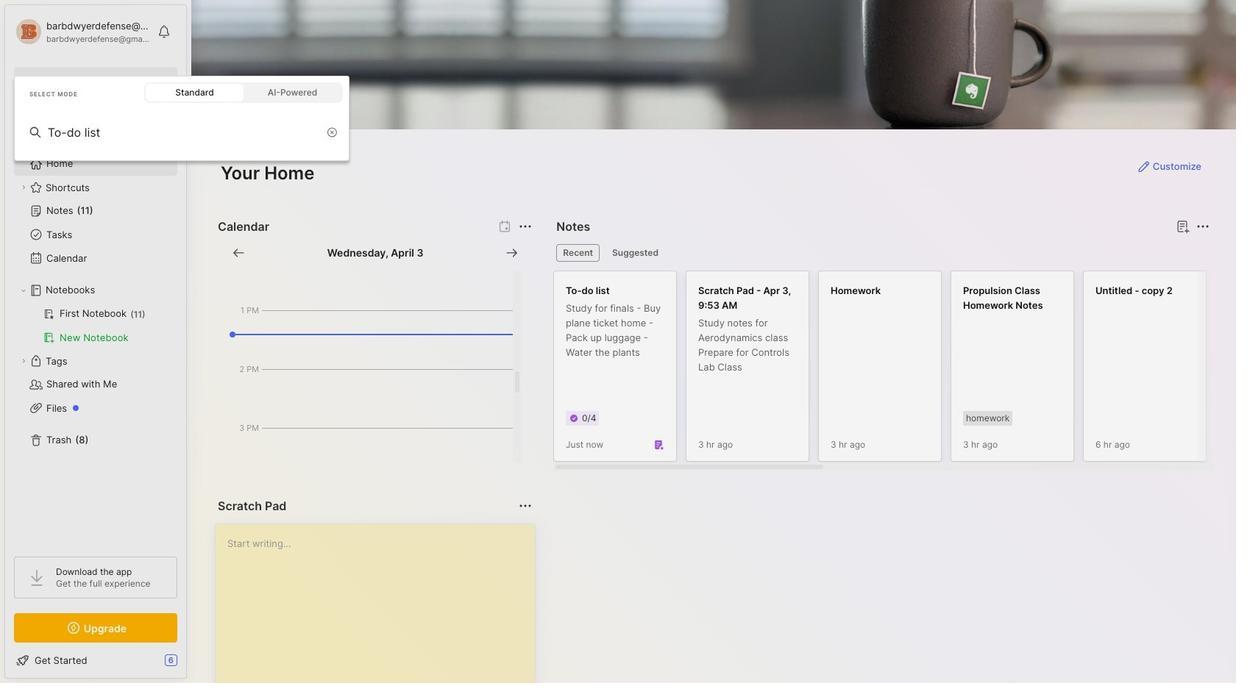 Task type: locate. For each thing, give the bounding box(es) containing it.
Search text field
[[40, 75, 164, 89], [48, 124, 319, 141]]

tab
[[557, 244, 600, 262], [606, 244, 666, 262]]

row group
[[554, 271, 1237, 471]]

Search results field
[[14, 153, 350, 161]]

expand notebooks image
[[19, 286, 28, 295]]

0 vertical spatial search text field
[[40, 75, 164, 89]]

1 vertical spatial search text field
[[48, 124, 319, 141]]

tab list
[[557, 244, 1208, 262]]

tree
[[5, 144, 186, 544]]

1 horizontal spatial tab
[[606, 244, 666, 262]]

0 horizontal spatial tab
[[557, 244, 600, 262]]

None search field
[[40, 73, 164, 91], [48, 124, 319, 141], [40, 73, 164, 91], [48, 124, 319, 141]]

group
[[14, 303, 177, 350]]



Task type: vqa. For each thing, say whether or not it's contained in the screenshot.
Add filters Field
no



Task type: describe. For each thing, give the bounding box(es) containing it.
Start writing… text field
[[227, 525, 535, 684]]

group inside tree
[[14, 303, 177, 350]]

expand tags image
[[19, 357, 28, 366]]

click to collapse image
[[186, 657, 197, 674]]

2 tab from the left
[[606, 244, 666, 262]]

main element
[[0, 0, 1237, 684]]

tree inside main element
[[5, 144, 186, 544]]

1 tab from the left
[[557, 244, 600, 262]]



